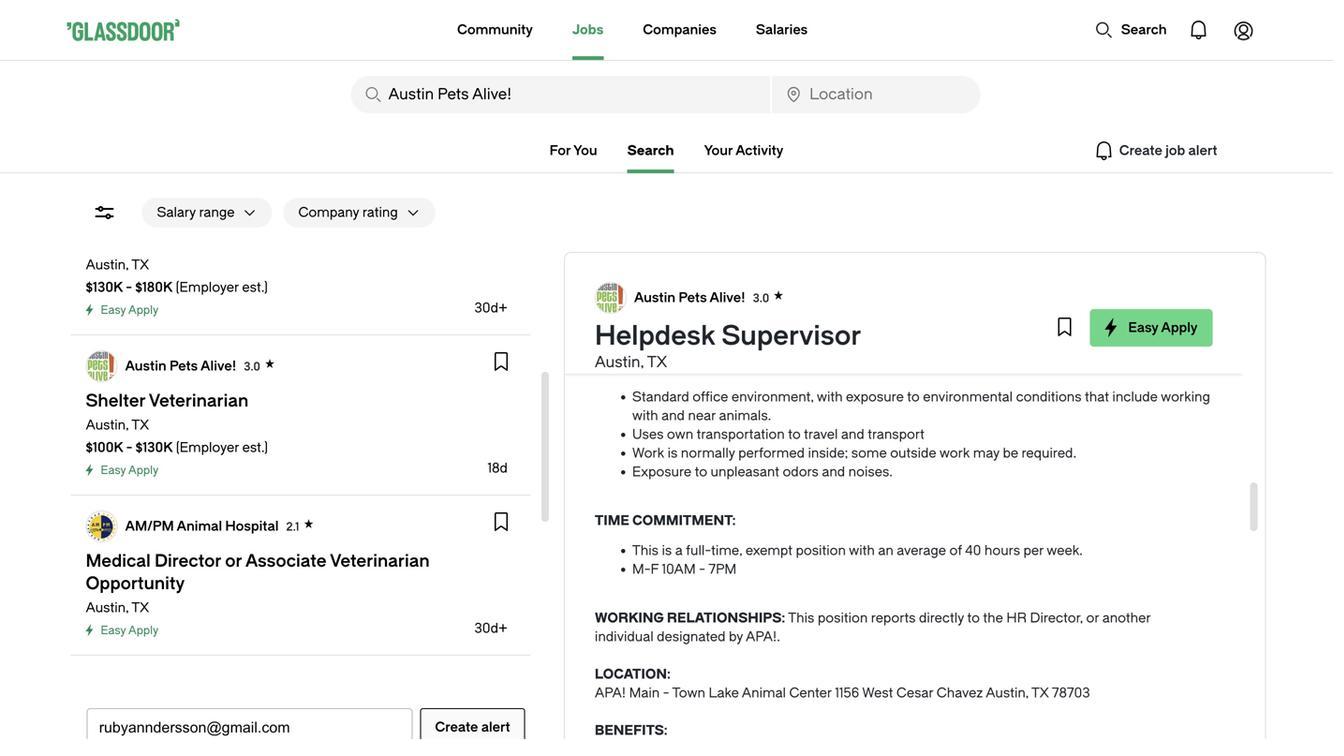 Task type: vqa. For each thing, say whether or not it's contained in the screenshot.
Pets within Jobs List element
yes



Task type: describe. For each thing, give the bounding box(es) containing it.
standard office environment, with exposure to environmental conditions that include working with and near animals. uses own transportation to travel and transport work is normally performed inside; some outside work may be required. exposure to unpleasant odors and noises.
[[632, 389, 1210, 480]]

austin, for austin, tx
[[86, 600, 129, 615]]

25
[[784, 273, 800, 289]]

company rating button
[[283, 198, 398, 228]]

chavez
[[937, 685, 983, 701]]

is inside this is a full-time, exempt position with an average of 40 hours per week. m-f 10am - 7pm
[[662, 543, 672, 558]]

working
[[1161, 389, 1210, 405]]

transportation
[[697, 427, 785, 442]]

unpleasant
[[711, 464, 779, 480]]

apa!.
[[746, 629, 780, 645]]

work
[[632, 445, 664, 461]]

you
[[573, 143, 597, 158]]

tx for austin, tx
[[131, 600, 149, 615]]

animal inside the jobs list element
[[177, 518, 222, 534]]

salaries link
[[756, 0, 808, 60]]

west
[[862, 685, 893, 701]]

exposure
[[632, 464, 692, 480]]

by
[[729, 629, 743, 645]]

- inside this is a full-time, exempt position with an average of 40 hours per week. m-f 10am - 7pm
[[699, 562, 705, 577]]

average
[[897, 543, 946, 558]]

that
[[1085, 389, 1109, 405]]

easy inside button
[[1128, 320, 1158, 335]]

0 horizontal spatial search
[[627, 143, 674, 158]]

the
[[983, 610, 1003, 626]]

this position reports directly to the hr director, or another individual designated by apa!.
[[595, 610, 1151, 645]]

apply down austin, tx
[[128, 624, 158, 637]]

austin pets alive! for top austin pets alive! logo
[[634, 290, 745, 305]]

rating
[[362, 205, 398, 220]]

is inside "standard office environment, with exposure to environmental conditions that include working with and near animals. uses own transportation to travel and transport work is normally performed inside; some outside work may be required. exposure to unpleasant odors and noises."
[[668, 445, 678, 461]]

2 able from the top
[[686, 292, 712, 307]]

easy down austin, tx $130k - $180k (employer est.)
[[101, 304, 126, 317]]

your activity link
[[704, 143, 783, 158]]

times
[[868, 273, 903, 289]]

safe
[[1095, 292, 1121, 307]]

search link
[[627, 143, 674, 173]]

directly
[[919, 610, 964, 626]]

another
[[1102, 610, 1151, 626]]

(employer for $130k
[[176, 440, 239, 455]]

1 must from the top
[[632, 273, 663, 289]]

or
[[1086, 610, 1099, 626]]

with inside this is a full-time, exempt position with an average of 40 hours per week. m-f 10am - 7pm
[[849, 543, 875, 558]]

jobs link
[[572, 0, 604, 60]]

pets for austin pets alive! logo within the jobs list element
[[170, 358, 198, 374]]

for you link
[[550, 143, 597, 158]]

salary range button
[[142, 198, 235, 228]]

10am
[[662, 562, 696, 577]]

tx inside location: apa! main - town lake animal center 1156 west cesar chavez austin, tx 78703
[[1031, 685, 1049, 701]]

easy apply down $100k
[[101, 464, 158, 477]]

40
[[965, 543, 981, 558]]

activity
[[735, 143, 783, 158]]

dogs
[[632, 311, 663, 326]]

animals.
[[719, 408, 771, 423]]

this for is
[[632, 543, 659, 558]]

0 vertical spatial be
[[667, 273, 682, 289]]

(employer for $180k
[[176, 280, 239, 295]]

position inside this position reports directly to the hr director, or another individual designated by apa!.
[[818, 610, 868, 626]]

to down normally
[[695, 464, 707, 480]]

austin, for austin, tx $100k - $130k (employer est.)
[[86, 417, 129, 433]]

easy down austin, tx
[[101, 624, 126, 637]]

time,
[[711, 543, 742, 558]]

Search location field
[[772, 76, 980, 113]]

0 horizontal spatial with
[[632, 408, 658, 423]]

individual
[[595, 629, 654, 645]]

easy apply inside button
[[1128, 320, 1198, 335]]

work
[[939, 445, 970, 461]]

director,
[[1030, 610, 1083, 626]]

and up own
[[661, 408, 685, 423]]

hours
[[985, 543, 1020, 558]]

Search keyword field
[[351, 76, 770, 113]]

for
[[550, 143, 571, 158]]

range
[[199, 205, 235, 220]]

apply inside button
[[1161, 320, 1198, 335]]

1156
[[835, 685, 859, 701]]

this for position
[[788, 610, 814, 626]]

austin, inside location: apa! main - town lake animal center 1156 west cesar chavez austin, tx 78703
[[986, 685, 1029, 701]]

hr
[[1006, 610, 1027, 626]]

salary
[[157, 205, 196, 220]]

$100k
[[86, 440, 123, 455]]

jobs list element
[[71, 0, 541, 656]]

inside;
[[808, 445, 848, 461]]

easy apply button
[[1090, 309, 1213, 347]]

keeping
[[1032, 292, 1081, 307]]

your
[[704, 143, 733, 158]]

community
[[457, 22, 533, 37]]

a inside must be able to lift up to 25 pounds at times must be able to walk around shelter as needed - uneven ground, keeping a safe distance from dogs and handlers
[[1084, 292, 1092, 307]]

1 able from the top
[[686, 273, 712, 289]]

18d
[[488, 460, 508, 476]]

helpdesk
[[595, 320, 715, 352]]

uneven
[[932, 292, 978, 307]]

and down inside; at bottom right
[[822, 464, 845, 480]]

benefits:
[[595, 723, 668, 738]]

2.1
[[286, 520, 299, 533]]

as
[[855, 292, 869, 307]]

community link
[[457, 0, 533, 60]]

- for austin, tx $130k - $180k (employer est.)
[[126, 280, 132, 295]]

office
[[693, 389, 728, 405]]

include
[[1112, 389, 1158, 405]]

7pm
[[709, 562, 737, 577]]

location:
[[595, 667, 671, 682]]

may
[[973, 445, 1000, 461]]

shelter
[[809, 292, 852, 307]]

per
[[1023, 543, 1044, 558]]

time
[[595, 513, 629, 528]]

salaries
[[756, 22, 808, 37]]

exposure
[[846, 389, 904, 405]]

1 vertical spatial be
[[667, 292, 682, 307]]

an
[[878, 543, 894, 558]]

up
[[750, 273, 765, 289]]

- inside must be able to lift up to 25 pounds at times must be able to walk around shelter as needed - uneven ground, keeping a safe distance from dogs and handlers
[[922, 292, 929, 307]]

standard
[[632, 389, 689, 405]]

austin pets alive! for austin pets alive! logo within the jobs list element
[[125, 358, 236, 374]]

environmental
[[923, 389, 1013, 405]]

search inside button
[[1121, 22, 1167, 37]]

to inside this position reports directly to the hr director, or another individual designated by apa!.
[[967, 610, 980, 626]]

handlers
[[693, 311, 747, 326]]



Task type: locate. For each thing, give the bounding box(es) containing it.
austin, up $100k
[[86, 417, 129, 433]]

2 must from the top
[[632, 292, 663, 307]]

f
[[651, 562, 659, 577]]

austin, down am/pm animal hospital logo
[[86, 600, 129, 615]]

commitment:
[[632, 513, 736, 528]]

from
[[1181, 292, 1211, 307]]

animal inside location: apa! main - town lake animal center 1156 west cesar chavez austin, tx 78703
[[742, 685, 786, 701]]

0 vertical spatial 3.0
[[753, 292, 769, 305]]

pets inside the jobs list element
[[170, 358, 198, 374]]

easy apply down $180k
[[101, 304, 158, 317]]

1 horizontal spatial none field
[[772, 76, 980, 113]]

- inside austin, tx $100k - $130k (employer est.)
[[126, 440, 132, 455]]

be inside "standard office environment, with exposure to environmental conditions that include working with and near animals. uses own transportation to travel and transport work is normally performed inside; some outside work may be required. exposure to unpleasant odors and noises."
[[1003, 445, 1018, 461]]

is up 10am
[[662, 543, 672, 558]]

alive! down lift
[[710, 290, 745, 305]]

1 vertical spatial est.)
[[242, 440, 268, 455]]

of
[[949, 543, 962, 558]]

1 vertical spatial 3.0
[[244, 360, 260, 373]]

normally
[[681, 445, 735, 461]]

austin for top austin pets alive! logo
[[634, 290, 675, 305]]

easy down $100k
[[101, 464, 126, 477]]

$130k inside austin, tx $130k - $180k (employer est.)
[[86, 280, 123, 295]]

1 none field from the left
[[351, 76, 770, 113]]

- left $180k
[[126, 280, 132, 295]]

easy apply down austin, tx
[[101, 624, 158, 637]]

austin pets alive! logo image up $100k
[[87, 351, 117, 381]]

austin, inside "helpdesk supervisor austin, tx"
[[595, 354, 644, 371]]

0 vertical spatial $130k
[[86, 280, 123, 295]]

austin pets alive! up handlers at the top of the page
[[634, 290, 745, 305]]

0 vertical spatial animal
[[177, 518, 222, 534]]

austin pets alive! logo image left dogs
[[596, 283, 626, 313]]

conditions
[[1016, 389, 1082, 405]]

performed
[[738, 445, 805, 461]]

0 vertical spatial austin pets alive! logo image
[[596, 283, 626, 313]]

to left lift
[[715, 273, 728, 289]]

est.)
[[242, 280, 268, 295], [242, 440, 268, 455]]

tx for austin, tx $130k - $180k (employer est.)
[[131, 257, 149, 273]]

position
[[796, 543, 846, 558], [818, 610, 868, 626]]

2 horizontal spatial with
[[849, 543, 875, 558]]

austin, down helpdesk
[[595, 354, 644, 371]]

to left 25 at the top right of page
[[769, 273, 781, 289]]

(employer right $180k
[[176, 280, 239, 295]]

salary range
[[157, 205, 235, 220]]

company
[[298, 205, 359, 220]]

to up handlers at the top of the page
[[715, 292, 728, 307]]

m-
[[632, 562, 651, 577]]

a
[[1084, 292, 1092, 307], [675, 543, 683, 558]]

open filter menu image
[[93, 201, 116, 224]]

1 vertical spatial with
[[632, 408, 658, 423]]

able up handlers at the top of the page
[[686, 292, 712, 307]]

austin up dogs
[[634, 290, 675, 305]]

austin for austin pets alive! logo within the jobs list element
[[125, 358, 166, 374]]

position left reports
[[818, 610, 868, 626]]

to right exposure
[[907, 389, 920, 405]]

jobs
[[572, 22, 604, 37]]

- inside location: apa! main - town lake animal center 1156 west cesar chavez austin, tx 78703
[[663, 685, 669, 701]]

1 horizontal spatial pets
[[679, 290, 707, 305]]

1 horizontal spatial austin pets alive! logo image
[[596, 283, 626, 313]]

apa!
[[595, 685, 626, 701]]

30d+ for $130k - $180k
[[474, 300, 508, 316]]

easy down the distance
[[1128, 320, 1158, 335]]

and up some
[[841, 427, 864, 442]]

est.) for austin, tx $100k - $130k (employer est.)
[[242, 440, 268, 455]]

tx inside austin, tx $100k - $130k (employer est.)
[[131, 417, 149, 433]]

None field
[[351, 76, 770, 113], [772, 76, 980, 113]]

(employer up am/pm animal hospital in the left bottom of the page
[[176, 440, 239, 455]]

exempt
[[746, 543, 793, 558]]

working relationships:
[[595, 610, 788, 626]]

reports
[[871, 610, 916, 626]]

0 vertical spatial austin pets alive!
[[634, 290, 745, 305]]

am/pm
[[125, 518, 174, 534]]

1 horizontal spatial search
[[1121, 22, 1167, 37]]

and inside must be able to lift up to 25 pounds at times must be able to walk around shelter as needed - uneven ground, keeping a safe distance from dogs and handlers
[[666, 311, 690, 326]]

with up travel
[[817, 389, 843, 405]]

austin pets alive! up austin, tx $100k - $130k (employer est.)
[[125, 358, 236, 374]]

austin
[[634, 290, 675, 305], [125, 358, 166, 374]]

0 horizontal spatial none field
[[351, 76, 770, 113]]

position inside this is a full-time, exempt position with an average of 40 hours per week. m-f 10am - 7pm
[[796, 543, 846, 558]]

- inside austin, tx $130k - $180k (employer est.)
[[126, 280, 132, 295]]

0 horizontal spatial 3.0
[[244, 360, 260, 373]]

to left travel
[[788, 427, 801, 442]]

working
[[595, 610, 664, 626]]

1 horizontal spatial $130k
[[136, 440, 173, 455]]

0 vertical spatial is
[[668, 445, 678, 461]]

1 (employer from the top
[[176, 280, 239, 295]]

0 vertical spatial alive!
[[710, 290, 745, 305]]

austin, tx $130k - $180k (employer est.)
[[86, 257, 268, 295]]

2 none field from the left
[[772, 76, 980, 113]]

1 horizontal spatial alive!
[[710, 290, 745, 305]]

0 horizontal spatial $130k
[[86, 280, 123, 295]]

2 vertical spatial with
[[849, 543, 875, 558]]

0 vertical spatial must
[[632, 273, 663, 289]]

your activity
[[704, 143, 783, 158]]

1 horizontal spatial 3.0
[[753, 292, 769, 305]]

austin pets alive!
[[634, 290, 745, 305], [125, 358, 236, 374]]

this inside this position reports directly to the hr director, or another individual designated by apa!.
[[788, 610, 814, 626]]

1 vertical spatial $130k
[[136, 440, 173, 455]]

austin up austin, tx $100k - $130k (employer est.)
[[125, 358, 166, 374]]

am/pm animal hospital logo image
[[87, 512, 117, 541]]

time commitment:
[[595, 513, 736, 528]]

(employer inside austin, tx $130k - $180k (employer est.)
[[176, 280, 239, 295]]

0 horizontal spatial a
[[675, 543, 683, 558]]

0 vertical spatial able
[[686, 273, 712, 289]]

0 vertical spatial with
[[817, 389, 843, 405]]

austin, inside austin, tx $100k - $130k (employer est.)
[[86, 417, 129, 433]]

0 horizontal spatial austin pets alive!
[[125, 358, 236, 374]]

am/pm animal hospital
[[125, 518, 279, 534]]

tx inside austin, tx $130k - $180k (employer est.)
[[131, 257, 149, 273]]

1 vertical spatial this
[[788, 610, 814, 626]]

with left an
[[849, 543, 875, 558]]

2 (employer from the top
[[176, 440, 239, 455]]

est.) for austin, tx $130k - $180k (employer est.)
[[242, 280, 268, 295]]

- right main
[[663, 685, 669, 701]]

none field search keyword
[[351, 76, 770, 113]]

1 horizontal spatial a
[[1084, 292, 1092, 307]]

lift
[[731, 273, 746, 289]]

austin pets alive! logo image inside the jobs list element
[[87, 351, 117, 381]]

1 vertical spatial position
[[818, 610, 868, 626]]

0 vertical spatial a
[[1084, 292, 1092, 307]]

none field search location
[[772, 76, 980, 113]]

needed
[[872, 292, 919, 307]]

- for location: apa! main - town lake animal center 1156 west cesar chavez austin, tx 78703
[[663, 685, 669, 701]]

austin, down open filter menu image
[[86, 257, 129, 273]]

a inside this is a full-time, exempt position with an average of 40 hours per week. m-f 10am - 7pm
[[675, 543, 683, 558]]

0 horizontal spatial alive!
[[201, 358, 236, 374]]

supervisor
[[722, 320, 861, 352]]

1 vertical spatial search
[[627, 143, 674, 158]]

3.0 for top austin pets alive! logo
[[753, 292, 769, 305]]

environment,
[[732, 389, 814, 405]]

this down exempt
[[788, 610, 814, 626]]

$130k inside austin, tx $100k - $130k (employer est.)
[[136, 440, 173, 455]]

a up 10am
[[675, 543, 683, 558]]

companies
[[643, 22, 717, 37]]

0 vertical spatial position
[[796, 543, 846, 558]]

0 horizontal spatial this
[[632, 543, 659, 558]]

pets up handlers at the top of the page
[[679, 290, 707, 305]]

this inside this is a full-time, exempt position with an average of 40 hours per week. m-f 10am - 7pm
[[632, 543, 659, 558]]

78703
[[1052, 685, 1090, 701]]

easy
[[101, 304, 126, 317], [1128, 320, 1158, 335], [101, 464, 126, 477], [101, 624, 126, 637]]

uses
[[632, 427, 664, 442]]

30d+ for austin, tx
[[474, 621, 508, 636]]

apply down austin, tx $100k - $130k (employer est.)
[[128, 464, 158, 477]]

pets for top austin pets alive! logo
[[679, 290, 707, 305]]

must
[[632, 273, 663, 289], [632, 292, 663, 307]]

0 horizontal spatial animal
[[177, 518, 222, 534]]

1 horizontal spatial austin pets alive!
[[634, 290, 745, 305]]

search
[[1121, 22, 1167, 37], [627, 143, 674, 158]]

- left uneven
[[922, 292, 929, 307]]

alive! for austin pets alive! logo within the jobs list element
[[201, 358, 236, 374]]

1 est.) from the top
[[242, 280, 268, 295]]

hospital
[[225, 518, 279, 534]]

apply down from
[[1161, 320, 1198, 335]]

helpdesk supervisor austin, tx
[[595, 320, 861, 371]]

around
[[762, 292, 806, 307]]

2 30d+ from the top
[[474, 621, 508, 636]]

tx inside "helpdesk supervisor austin, tx"
[[647, 354, 667, 371]]

1 horizontal spatial this
[[788, 610, 814, 626]]

austin inside the jobs list element
[[125, 358, 166, 374]]

(employer inside austin, tx $100k - $130k (employer est.)
[[176, 440, 239, 455]]

1 vertical spatial austin pets alive! logo image
[[87, 351, 117, 381]]

apply
[[128, 304, 158, 317], [1161, 320, 1198, 335], [128, 464, 158, 477], [128, 624, 158, 637]]

austin, for austin, tx $130k - $180k (employer est.)
[[86, 257, 129, 273]]

- for austin, tx $100k - $130k (employer est.)
[[126, 440, 132, 455]]

austin pets alive! logo image
[[596, 283, 626, 313], [87, 351, 117, 381]]

is down own
[[668, 445, 678, 461]]

distance
[[1124, 292, 1178, 307]]

1 vertical spatial a
[[675, 543, 683, 558]]

austin pets alive! inside the jobs list element
[[125, 358, 236, 374]]

austin, right chavez
[[986, 685, 1029, 701]]

with up uses
[[632, 408, 658, 423]]

1 vertical spatial alive!
[[201, 358, 236, 374]]

1 vertical spatial able
[[686, 292, 712, 307]]

transport
[[868, 427, 925, 442]]

and right dogs
[[666, 311, 690, 326]]

and
[[666, 311, 690, 326], [661, 408, 685, 423], [841, 427, 864, 442], [822, 464, 845, 480]]

- down the full-
[[699, 562, 705, 577]]

apply down $180k
[[128, 304, 158, 317]]

2 est.) from the top
[[242, 440, 268, 455]]

walk
[[731, 292, 759, 307]]

with
[[817, 389, 843, 405], [632, 408, 658, 423], [849, 543, 875, 558]]

1 vertical spatial austin
[[125, 358, 166, 374]]

austin, tx $100k - $130k (employer est.)
[[86, 417, 268, 455]]

must be able to lift up to 25 pounds at times must be able to walk around shelter as needed - uneven ground, keeping a safe distance from dogs and handlers
[[632, 273, 1211, 326]]

0 vertical spatial austin
[[634, 290, 675, 305]]

pets up austin, tx $100k - $130k (employer est.)
[[170, 358, 198, 374]]

0 vertical spatial 30d+
[[474, 300, 508, 316]]

0 vertical spatial pets
[[679, 290, 707, 305]]

ground,
[[981, 292, 1029, 307]]

a left safe
[[1084, 292, 1092, 307]]

1 horizontal spatial animal
[[742, 685, 786, 701]]

work environment:
[[595, 359, 750, 375]]

1 vertical spatial must
[[632, 292, 663, 307]]

relationships:
[[667, 610, 785, 626]]

location: apa! main - town lake animal center 1156 west cesar chavez austin, tx 78703
[[595, 667, 1090, 701]]

1 vertical spatial is
[[662, 543, 672, 558]]

Enter email address email field
[[88, 709, 412, 740]]

1 horizontal spatial with
[[817, 389, 843, 405]]

animal right lake
[[742, 685, 786, 701]]

1 30d+ from the top
[[474, 300, 508, 316]]

companies link
[[643, 0, 717, 60]]

alive! for top austin pets alive! logo
[[710, 290, 745, 305]]

able left lift
[[686, 273, 712, 289]]

position right exempt
[[796, 543, 846, 558]]

tx for austin, tx $100k - $130k (employer est.)
[[131, 417, 149, 433]]

est.) inside austin, tx $130k - $180k (employer est.)
[[242, 280, 268, 295]]

at
[[853, 273, 865, 289]]

easy apply down the distance
[[1128, 320, 1198, 335]]

animal right am/pm
[[177, 518, 222, 534]]

to left the
[[967, 610, 980, 626]]

alive! inside the jobs list element
[[201, 358, 236, 374]]

(employer
[[176, 280, 239, 295], [176, 440, 239, 455]]

1 vertical spatial 30d+
[[474, 621, 508, 636]]

1 vertical spatial (employer
[[176, 440, 239, 455]]

0 vertical spatial est.)
[[242, 280, 268, 295]]

company rating
[[298, 205, 398, 220]]

environment:
[[641, 359, 750, 375]]

this up 'm-'
[[632, 543, 659, 558]]

0 vertical spatial this
[[632, 543, 659, 558]]

0 vertical spatial (employer
[[176, 280, 239, 295]]

1 horizontal spatial austin
[[634, 290, 675, 305]]

alive! up austin, tx $100k - $130k (employer est.)
[[201, 358, 236, 374]]

3.0 inside the jobs list element
[[244, 360, 260, 373]]

noises.
[[848, 464, 893, 480]]

0 horizontal spatial pets
[[170, 358, 198, 374]]

1 vertical spatial animal
[[742, 685, 786, 701]]

odors
[[783, 464, 819, 480]]

1 vertical spatial pets
[[170, 358, 198, 374]]

0 horizontal spatial austin
[[125, 358, 166, 374]]

pounds
[[803, 273, 850, 289]]

2 vertical spatial be
[[1003, 445, 1018, 461]]

lake
[[709, 685, 739, 701]]

designated
[[657, 629, 726, 645]]

easy apply
[[101, 304, 158, 317], [1128, 320, 1198, 335], [101, 464, 158, 477], [101, 624, 158, 637]]

$130k
[[86, 280, 123, 295], [136, 440, 173, 455]]

$130k right $100k
[[136, 440, 173, 455]]

3.0 for austin pets alive! logo within the jobs list element
[[244, 360, 260, 373]]

$130k left $180k
[[86, 280, 123, 295]]

near
[[688, 408, 716, 423]]

1 vertical spatial austin pets alive!
[[125, 358, 236, 374]]

- right $100k
[[126, 440, 132, 455]]

est.) inside austin, tx $100k - $130k (employer est.)
[[242, 440, 268, 455]]

0 horizontal spatial austin pets alive! logo image
[[87, 351, 117, 381]]

austin, inside austin, tx $130k - $180k (employer est.)
[[86, 257, 129, 273]]

0 vertical spatial search
[[1121, 22, 1167, 37]]



